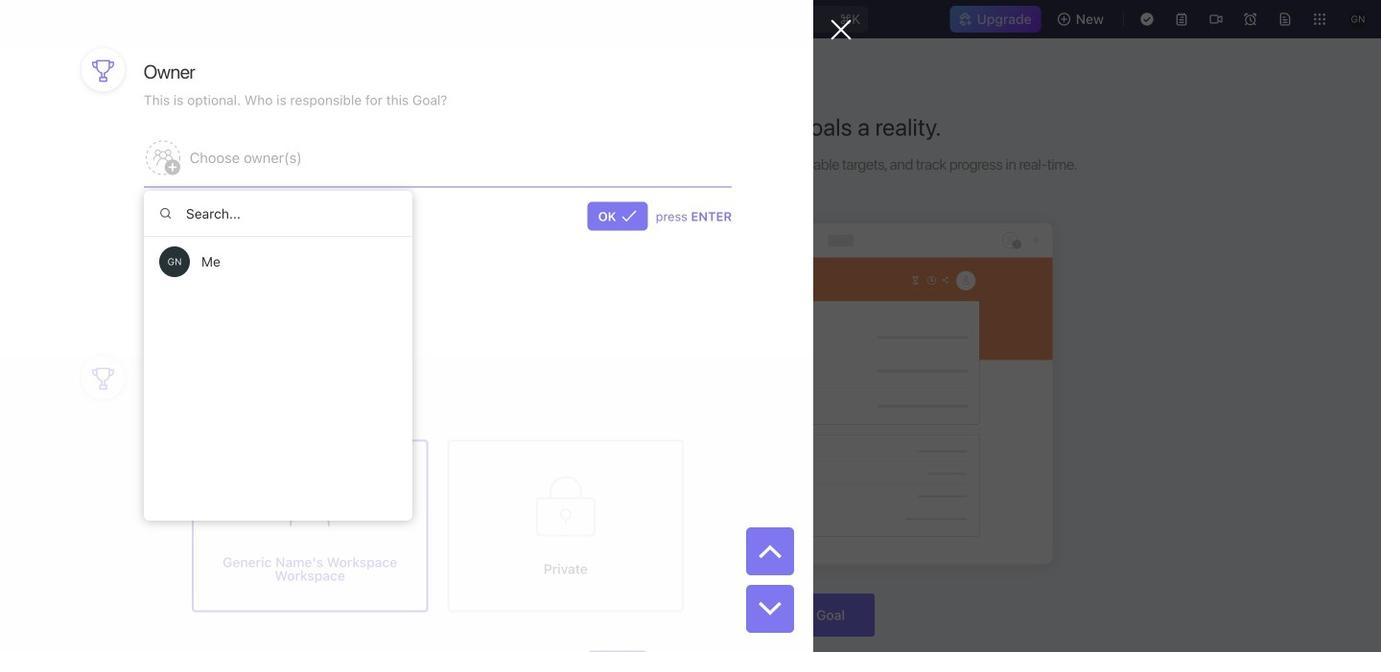 Task type: describe. For each thing, give the bounding box(es) containing it.
sidebar navigation
[[0, 38, 245, 652]]



Task type: locate. For each thing, give the bounding box(es) containing it.
Search... text field
[[144, 191, 412, 237]]

tree
[[8, 432, 236, 560]]

dialog
[[0, 0, 852, 652]]

tree inside sidebar navigation
[[8, 432, 236, 560]]



Task type: vqa. For each thing, say whether or not it's contained in the screenshot.
This view has unsaved changes To save, press Cmd + Enter or click the Save button. Saving updates the view for everyone.
no



